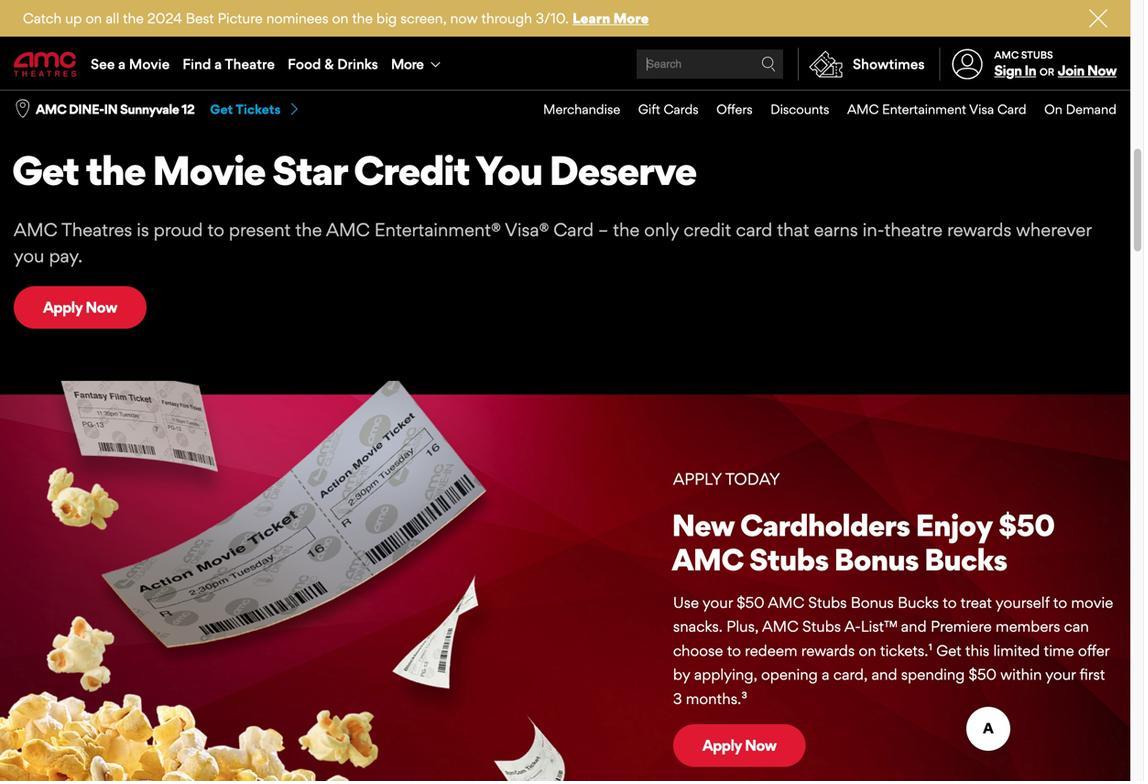 Task type: locate. For each thing, give the bounding box(es) containing it.
0 vertical spatial $50
[[999, 507, 1055, 544]]

1 horizontal spatial now
[[745, 737, 777, 755]]

1 vertical spatial get
[[12, 146, 79, 195]]

on left all
[[86, 10, 102, 27]]

1 horizontal spatial can
[[1065, 618, 1090, 636]]

nominees
[[266, 10, 329, 27]]

on inside 'use your $50 amc stubs bonus bucks to treat yourself to movie snacks. plus, amc stubs a-list™ and premiere members can choose to redeem rewards on tickets.¹ get this limited time offer by applying, opening a card, and spending $50 within your first 3 months.³'
[[859, 642, 877, 660]]

1 horizontal spatial and
[[902, 618, 927, 636]]

redeem inside 'use your $50 amc stubs bonus bucks to treat yourself to movie snacks. plus, amc stubs a-list™ and premiere members can choose to redeem rewards on tickets.¹ get this limited time offer by applying, opening a card, and spending $50 within your first 3 months.³'
[[745, 642, 798, 660]]

2 vertical spatial now
[[745, 737, 777, 755]]

0 vertical spatial movie
[[129, 55, 170, 72]]

gift cards link
[[621, 91, 699, 128]]

merchandise
[[544, 101, 621, 117]]

$50 down this
[[969, 666, 997, 684]]

gift cards
[[639, 101, 699, 117]]

0 vertical spatial movie
[[312, 1, 351, 18]]

bucks inside new cardholders enjoy $50 amc stubs bonus bucks
[[925, 542, 1008, 578]]

members down yourself at the right
[[996, 618, 1061, 636]]

1 vertical spatial menu
[[526, 91, 1117, 128]]

learn
[[573, 10, 611, 27]]

movie down the 12
[[152, 146, 265, 195]]

rewards up card,
[[802, 642, 855, 660]]

2 horizontal spatial get
[[937, 642, 962, 660]]

can up offer
[[1065, 618, 1090, 636]]

1 horizontal spatial rewards
[[802, 642, 855, 660]]

deserve
[[549, 146, 696, 195]]

offer
[[1079, 642, 1110, 660]]

submit search icon image
[[762, 57, 776, 71]]

sign in button
[[995, 62, 1037, 79]]

bonus inside new cardholders enjoy $50 amc stubs bonus bucks
[[835, 542, 919, 578]]

1 vertical spatial apply now
[[703, 737, 777, 755]]

2 horizontal spatial rewards
[[948, 219, 1012, 241]]

more inside button
[[391, 55, 424, 72]]

present
[[229, 219, 291, 241]]

3/10.
[[536, 10, 569, 27]]

0 vertical spatial more
[[614, 10, 649, 27]]

can right all
[[124, 1, 149, 18]]

get right the 12
[[210, 101, 233, 117]]

0 horizontal spatial redeem
[[183, 1, 233, 18]]

0 horizontal spatial get
[[12, 146, 79, 195]]

bucks up premiere in the bottom of the page
[[898, 594, 940, 612]]

menu containing more
[[0, 38, 1131, 90]]

$50 inside new cardholders enjoy $50 amc stubs bonus bucks
[[999, 507, 1055, 544]]

find a theatre link
[[176, 38, 281, 90]]

0 horizontal spatial only
[[152, 1, 180, 18]]

1 horizontal spatial redeem
[[745, 642, 798, 660]]

to right proud
[[208, 219, 224, 241]]

0 horizontal spatial $50
[[737, 594, 765, 612]]

amc logo image
[[14, 52, 78, 77], [14, 52, 78, 77]]

1 vertical spatial redeem
[[745, 642, 798, 660]]

card left –
[[554, 219, 594, 241]]

menu down showtimes image
[[526, 91, 1117, 128]]

card inside amc entertainment visa card link
[[998, 101, 1027, 117]]

1 horizontal spatial apply now
[[703, 737, 777, 755]]

1 horizontal spatial get
[[210, 101, 233, 117]]

bonus inside 'use your $50 amc stubs bonus bucks to treat yourself to movie snacks. plus, amc stubs a-list™ and premiere members can choose to redeem rewards on tickets.¹ get this limited time offer by applying, opening a card, and spending $50 within your first 3 months.³'
[[851, 594, 894, 612]]

a left card,
[[822, 666, 830, 684]]

1 vertical spatial bucks
[[898, 594, 940, 612]]

amc dine-in sunnyvale 12
[[36, 101, 195, 117]]

$50 up the plus,
[[737, 594, 765, 612]]

now down months.³
[[745, 737, 777, 755]]

stubs
[[1022, 49, 1054, 61], [750, 542, 829, 578], [809, 594, 847, 612], [803, 618, 842, 636]]

0 horizontal spatial a
[[118, 55, 126, 72]]

1 vertical spatial more
[[391, 55, 424, 72]]

learn more link
[[573, 10, 649, 27]]

join
[[1059, 62, 1085, 79]]

opening
[[762, 666, 818, 684]]

food
[[288, 55, 321, 72]]

amc theatres is proud to present the amc entertainment® visa® card – the only credit card that earns in-theatre rewards wherever you pay.
[[14, 219, 1092, 267]]

on
[[86, 10, 102, 27], [332, 10, 349, 27], [859, 642, 877, 660]]

apply now link down months.³
[[674, 725, 806, 768]]

time
[[1045, 642, 1075, 660]]

2 horizontal spatial a
[[822, 666, 830, 684]]

through
[[482, 10, 533, 27]]

user profile image
[[942, 49, 994, 79]]

members right insider
[[60, 1, 120, 18]]

movie for a
[[129, 55, 170, 72]]

now
[[1088, 62, 1117, 79], [86, 298, 117, 317], [745, 737, 777, 755]]

redeem up opening
[[745, 642, 798, 660]]

members
[[60, 1, 120, 18], [996, 618, 1061, 636]]

bucks up treat
[[925, 542, 1008, 578]]

0 vertical spatial snacks.
[[355, 1, 402, 18]]

1 vertical spatial and
[[872, 666, 898, 684]]

amc up use
[[672, 542, 744, 578]]

1 vertical spatial now
[[86, 298, 117, 317]]

apply down months.³
[[703, 737, 742, 755]]

on
[[1045, 101, 1063, 117]]

movie inside 'use your $50 amc stubs bonus bucks to treat yourself to movie snacks. plus, amc stubs a-list™ and premiere members can choose to redeem rewards on tickets.¹ get this limited time offer by applying, opening a card, and spending $50 within your first 3 months.³'
[[1072, 594, 1114, 612]]

stubs up the plus,
[[750, 542, 829, 578]]

0 horizontal spatial rewards
[[236, 1, 288, 18]]

can
[[124, 1, 149, 18], [1065, 618, 1090, 636]]

0 horizontal spatial can
[[124, 1, 149, 18]]

now right the join
[[1088, 62, 1117, 79]]

1 vertical spatial can
[[1065, 618, 1090, 636]]

1 vertical spatial snacks.
[[674, 618, 723, 636]]

movie for the
[[152, 146, 265, 195]]

0 horizontal spatial and
[[872, 666, 898, 684]]

get inside 'use your $50 amc stubs bonus bucks to treat yourself to movie snacks. plus, amc stubs a-list™ and premiere members can choose to redeem rewards on tickets.¹ get this limited time offer by applying, opening a card, and spending $50 within your first 3 months.³'
[[937, 642, 962, 660]]

visa®
[[505, 219, 549, 241]]

0 horizontal spatial more
[[391, 55, 424, 72]]

apply now
[[43, 298, 117, 317], [703, 737, 777, 755]]

get
[[210, 101, 233, 117], [12, 146, 79, 195], [937, 642, 962, 660]]

only left credit
[[645, 219, 680, 241]]

the right the present
[[295, 219, 322, 241]]

a for theatre
[[215, 55, 222, 72]]

1 vertical spatial rewards
[[948, 219, 1012, 241]]

you
[[14, 245, 44, 267]]

0 vertical spatial get
[[210, 101, 233, 117]]

0 vertical spatial redeem
[[183, 1, 233, 18]]

see a movie link
[[84, 38, 176, 90]]

apply down the pay. on the top left of page
[[43, 298, 83, 317]]

on right for
[[332, 10, 349, 27]]

1 vertical spatial your
[[1046, 666, 1077, 684]]

amc inside button
[[36, 101, 66, 117]]

rewards inside 'use your $50 amc stubs bonus bucks to treat yourself to movie snacks. plus, amc stubs a-list™ and premiere members can choose to redeem rewards on tickets.¹ get this limited time offer by applying, opening a card, and spending $50 within your first 3 months.³'
[[802, 642, 855, 660]]

apply now down the pay. on the top left of page
[[43, 298, 117, 317]]

bonus
[[835, 542, 919, 578], [851, 594, 894, 612]]

movie
[[129, 55, 170, 72], [152, 146, 265, 195]]

movie
[[312, 1, 351, 18], [1072, 594, 1114, 612]]

1 vertical spatial only
[[645, 219, 680, 241]]

get down premiere in the bottom of the page
[[937, 642, 962, 660]]

0 vertical spatial menu
[[0, 38, 1131, 90]]

the down amc dine-in sunnyvale 12
[[86, 146, 145, 195]]

applying,
[[695, 666, 758, 684]]

1 horizontal spatial only
[[645, 219, 680, 241]]

rewards inside amc theatres is proud to present the amc entertainment® visa® card – the only credit card that earns in-theatre rewards wherever you pay.
[[948, 219, 1012, 241]]

1 vertical spatial apply
[[703, 737, 742, 755]]

close this dialog image
[[1099, 726, 1117, 744]]

star
[[272, 146, 347, 195]]

1 horizontal spatial snacks.
[[674, 618, 723, 636]]

more down screen,
[[391, 55, 424, 72]]

that
[[778, 219, 810, 241]]

your down time
[[1046, 666, 1077, 684]]

search the AMC website text field
[[644, 57, 762, 71]]

now down theatres in the left of the page
[[86, 298, 117, 317]]

rewards left for
[[236, 1, 288, 18]]

the right all
[[123, 10, 144, 27]]

$50 right enjoy
[[999, 507, 1055, 544]]

your right use
[[703, 594, 733, 612]]

0 horizontal spatial card
[[554, 219, 594, 241]]

is
[[137, 219, 149, 241]]

on down list™
[[859, 642, 877, 660]]

2 horizontal spatial $50
[[999, 507, 1055, 544]]

credit
[[684, 219, 732, 241]]

find a theatre
[[183, 55, 275, 72]]

0 vertical spatial apply now link
[[14, 286, 146, 329]]

0 vertical spatial your
[[703, 594, 733, 612]]

menu up merchandise link
[[0, 38, 1131, 90]]

1 horizontal spatial card
[[998, 101, 1027, 117]]

new cardholders enjoy $50 amc stubs bonus bucks
[[672, 507, 1055, 578]]

1 vertical spatial movie
[[1072, 594, 1114, 612]]

food & drinks
[[288, 55, 378, 72]]

stubs up a- at the right bottom
[[809, 594, 847, 612]]

0 horizontal spatial your
[[703, 594, 733, 612]]

2 vertical spatial rewards
[[802, 642, 855, 660]]

apply now down months.³
[[703, 737, 777, 755]]

0 vertical spatial bucks
[[925, 542, 1008, 578]]

a inside 'use your $50 amc stubs bonus bucks to treat yourself to movie snacks. plus, amc stubs a-list™ and premiere members can choose to redeem rewards on tickets.¹ get this limited time offer by applying, opening a card, and spending $50 within your first 3 months.³'
[[822, 666, 830, 684]]

1 horizontal spatial movie
[[1072, 594, 1114, 612]]

snacks. up drinks
[[355, 1, 402, 18]]

movie up sunnyvale
[[129, 55, 170, 72]]

new
[[672, 507, 735, 544]]

showtimes link
[[798, 48, 925, 81]]

a right the find
[[215, 55, 222, 72]]

menu
[[0, 38, 1131, 90], [526, 91, 1117, 128]]

redeem right 2024
[[183, 1, 233, 18]]

movie right for
[[312, 1, 351, 18]]

rewards right theatre
[[948, 219, 1012, 241]]

2 vertical spatial get
[[937, 642, 962, 660]]

2 horizontal spatial on
[[859, 642, 877, 660]]

0 horizontal spatial on
[[86, 10, 102, 27]]

use your $50 amc stubs bonus bucks to treat yourself to movie snacks. plus, amc stubs a-list™ and premiere members can choose to redeem rewards on tickets.¹ get this limited time offer by applying, opening a card, and spending $50 within your first 3 months.³
[[674, 594, 1114, 708]]

1 horizontal spatial a
[[215, 55, 222, 72]]

0 vertical spatial apply now
[[43, 298, 117, 317]]

find
[[183, 55, 211, 72]]

bucks
[[925, 542, 1008, 578], [898, 594, 940, 612]]

1 horizontal spatial members
[[996, 618, 1061, 636]]

a right see
[[118, 55, 126, 72]]

stubs inside new cardholders enjoy $50 amc stubs bonus bucks
[[750, 542, 829, 578]]

stubs up in
[[1022, 49, 1054, 61]]

more
[[614, 10, 649, 27], [391, 55, 424, 72]]

0 vertical spatial bonus
[[835, 542, 919, 578]]

1 vertical spatial movie
[[152, 146, 265, 195]]

all
[[106, 10, 119, 27]]

0 vertical spatial can
[[124, 1, 149, 18]]

1 horizontal spatial apply
[[703, 737, 742, 755]]

0 vertical spatial card
[[998, 101, 1027, 117]]

1 vertical spatial members
[[996, 618, 1061, 636]]

you
[[475, 146, 542, 195]]

get tickets
[[210, 101, 281, 117]]

to inside amc theatres is proud to present the amc entertainment® visa® card – the only credit card that earns in-theatre rewards wherever you pay.
[[208, 219, 224, 241]]

to
[[208, 219, 224, 241], [943, 594, 957, 612], [1054, 594, 1068, 612], [728, 642, 742, 660]]

0 vertical spatial members
[[60, 1, 120, 18]]

snacks. up 'choose'
[[674, 618, 723, 636]]

rewards
[[236, 1, 288, 18], [948, 219, 1012, 241], [802, 642, 855, 660]]

1 vertical spatial bonus
[[851, 594, 894, 612]]

merchandise link
[[526, 91, 621, 128]]

2 horizontal spatial now
[[1088, 62, 1117, 79]]

to right yourself at the right
[[1054, 594, 1068, 612]]

get tickets link
[[210, 101, 301, 118]]

and down "tickets.¹" on the right of page
[[872, 666, 898, 684]]

0 vertical spatial now
[[1088, 62, 1117, 79]]

amc up sign
[[995, 49, 1020, 61]]

a
[[118, 55, 126, 72], [215, 55, 222, 72], [822, 666, 830, 684]]

card right visa
[[998, 101, 1027, 117]]

1 vertical spatial card
[[554, 219, 594, 241]]

amc left dine-
[[36, 101, 66, 117]]

wherever
[[1017, 219, 1092, 241]]

1 horizontal spatial more
[[614, 10, 649, 27]]

card
[[736, 219, 773, 241]]

cardholders
[[741, 507, 911, 544]]

more right learn
[[614, 10, 649, 27]]

sunnyvale
[[120, 101, 179, 117]]

first
[[1080, 666, 1106, 684]]

movie up offer
[[1072, 594, 1114, 612]]

your
[[703, 594, 733, 612], [1046, 666, 1077, 684]]

dialog
[[0, 0, 1145, 782]]

food & drinks link
[[281, 38, 385, 90]]

0 horizontal spatial now
[[86, 298, 117, 317]]

0 horizontal spatial movie
[[312, 1, 351, 18]]

members inside 'use your $50 amc stubs bonus bucks to treat yourself to movie snacks. plus, amc stubs a-list™ and premiere members can choose to redeem rewards on tickets.¹ get this limited time offer by applying, opening a card, and spending $50 within your first 3 months.³'
[[996, 618, 1061, 636]]

1 horizontal spatial $50
[[969, 666, 997, 684]]

get down dine-
[[12, 146, 79, 195]]

amc down get the movie star credit you deserve
[[326, 219, 370, 241]]

visa
[[970, 101, 995, 117]]

amc up opening
[[769, 594, 805, 612]]

1 vertical spatial apply now link
[[674, 725, 806, 768]]

0 vertical spatial only
[[152, 1, 180, 18]]

2 vertical spatial $50
[[969, 666, 997, 684]]

more button
[[385, 38, 451, 90]]

apply now link down the pay. on the top left of page
[[14, 286, 146, 329]]

1 horizontal spatial apply now link
[[674, 725, 806, 768]]

0 horizontal spatial apply
[[43, 298, 83, 317]]

and up "tickets.¹" on the right of page
[[902, 618, 927, 636]]

$50
[[999, 507, 1055, 544], [737, 594, 765, 612], [969, 666, 997, 684]]

only
[[152, 1, 180, 18], [645, 219, 680, 241]]

1 vertical spatial $50
[[737, 594, 765, 612]]

only left best
[[152, 1, 180, 18]]



Task type: describe. For each thing, give the bounding box(es) containing it.
earns
[[814, 219, 859, 241]]

on demand link
[[1027, 91, 1117, 128]]

catch up on all the 2024 best picture nominees on the big screen, now through 3/10. learn more
[[23, 10, 649, 27]]

now
[[451, 10, 478, 27]]

showtimes image
[[799, 48, 853, 81]]

0 vertical spatial apply
[[43, 298, 83, 317]]

list™
[[861, 618, 898, 636]]

on demand
[[1045, 101, 1117, 117]]

offers link
[[699, 91, 753, 128]]

drinks
[[337, 55, 378, 72]]

12
[[182, 101, 195, 117]]

amc entertainment visa card
[[848, 101, 1027, 117]]

1 horizontal spatial your
[[1046, 666, 1077, 684]]

amc right the plus,
[[763, 618, 799, 636]]

theatres
[[61, 219, 132, 241]]

now for apply now link to the left
[[86, 298, 117, 317]]

entertainment®
[[375, 219, 501, 241]]

cards
[[664, 101, 699, 117]]

amc down showtimes link at the top right of the page
[[848, 101, 879, 117]]

today
[[726, 470, 781, 490]]

plus,
[[727, 618, 759, 636]]

amc dine-in sunnyvale 12 button
[[36, 101, 195, 118]]

bucks inside 'use your $50 amc stubs bonus bucks to treat yourself to movie snacks. plus, amc stubs a-list™ and premiere members can choose to redeem rewards on tickets.¹ get this limited time offer by applying, opening a card, and spending $50 within your first 3 months.³'
[[898, 594, 940, 612]]

0 vertical spatial and
[[902, 618, 927, 636]]

amc inside new cardholders enjoy $50 amc stubs bonus bucks
[[672, 542, 744, 578]]

tickets
[[236, 101, 281, 117]]

up
[[65, 10, 82, 27]]

treat
[[961, 594, 993, 612]]

picture
[[218, 10, 263, 27]]

use
[[674, 594, 699, 612]]

dine-
[[69, 101, 104, 117]]

sign in or join amc stubs element
[[940, 38, 1117, 90]]

now for rightmost apply now link
[[745, 737, 777, 755]]

menu containing merchandise
[[526, 91, 1117, 128]]

3
[[674, 690, 683, 708]]

only inside amc theatres is proud to present the amc entertainment® visa® card – the only credit card that earns in-theatre rewards wherever you pay.
[[645, 219, 680, 241]]

stubs left a- at the right bottom
[[803, 618, 842, 636]]

discounts
[[771, 101, 830, 117]]

within
[[1001, 666, 1043, 684]]

gift
[[639, 101, 661, 117]]

amc up you
[[14, 219, 57, 241]]

in
[[104, 101, 118, 117]]

catch
[[23, 10, 62, 27]]

stubs inside the amc stubs sign in or join now
[[1022, 49, 1054, 61]]

insider
[[14, 1, 56, 18]]

0 vertical spatial rewards
[[236, 1, 288, 18]]

pay.
[[49, 245, 83, 267]]

showtimes
[[853, 55, 925, 72]]

card inside amc theatres is proud to present the amc entertainment® visa® card – the only credit card that earns in-theatre rewards wherever you pay.
[[554, 219, 594, 241]]

spending
[[902, 666, 966, 684]]

join now button
[[1059, 62, 1117, 79]]

&
[[325, 55, 334, 72]]

2024
[[147, 10, 182, 27]]

0 horizontal spatial apply now
[[43, 298, 117, 317]]

offers
[[717, 101, 753, 117]]

apply today
[[674, 470, 781, 490]]

best
[[186, 10, 214, 27]]

can inside 'use your $50 amc stubs bonus bucks to treat yourself to movie snacks. plus, amc stubs a-list™ and premiere members can choose to redeem rewards on tickets.¹ get this limited time offer by applying, opening a card, and spending $50 within your first 3 months.³'
[[1065, 618, 1090, 636]]

theatre
[[885, 219, 943, 241]]

insider members can only redeem rewards for movie snacks.
[[14, 1, 402, 18]]

to up the applying,
[[728, 642, 742, 660]]

choose
[[674, 642, 724, 660]]

screen,
[[401, 10, 447, 27]]

get the movie star credit you deserve
[[12, 146, 696, 195]]

or
[[1040, 66, 1055, 78]]

amc stubs sign in or join now
[[995, 49, 1117, 79]]

see
[[91, 55, 115, 72]]

get for get the movie star credit you deserve
[[12, 146, 79, 195]]

amc entertainment visa card link
[[830, 91, 1027, 128]]

–
[[599, 219, 609, 241]]

apply
[[674, 470, 722, 490]]

to left treat
[[943, 594, 957, 612]]

0 horizontal spatial snacks.
[[355, 1, 402, 18]]

1 horizontal spatial on
[[332, 10, 349, 27]]

big
[[377, 10, 397, 27]]

a for movie
[[118, 55, 126, 72]]

the right –
[[613, 219, 640, 241]]

snacks. inside 'use your $50 amc stubs bonus bucks to treat yourself to movie snacks. plus, amc stubs a-list™ and premiere members can choose to redeem rewards on tickets.¹ get this limited time offer by applying, opening a card, and spending $50 within your first 3 months.³'
[[674, 618, 723, 636]]

see a movie
[[91, 55, 170, 72]]

proud
[[154, 219, 203, 241]]

tickets.¹
[[881, 642, 933, 660]]

a-
[[845, 618, 861, 636]]

card,
[[834, 666, 868, 684]]

premiere
[[931, 618, 993, 636]]

this
[[966, 642, 990, 660]]

enjoy
[[916, 507, 993, 544]]

the left big
[[352, 10, 373, 27]]

credit
[[354, 146, 470, 195]]

0 horizontal spatial members
[[60, 1, 120, 18]]

months.³
[[686, 690, 748, 708]]

get for get tickets
[[210, 101, 233, 117]]

for
[[291, 1, 309, 18]]

discounts link
[[753, 91, 830, 128]]

sign
[[995, 62, 1023, 79]]

0 horizontal spatial apply now link
[[14, 286, 146, 329]]

amc inside the amc stubs sign in or join now
[[995, 49, 1020, 61]]

entertainment
[[883, 101, 967, 117]]

in-
[[863, 219, 885, 241]]

by
[[674, 666, 691, 684]]

now inside the amc stubs sign in or join now
[[1088, 62, 1117, 79]]



Task type: vqa. For each thing, say whether or not it's contained in the screenshot.
the top the and
yes



